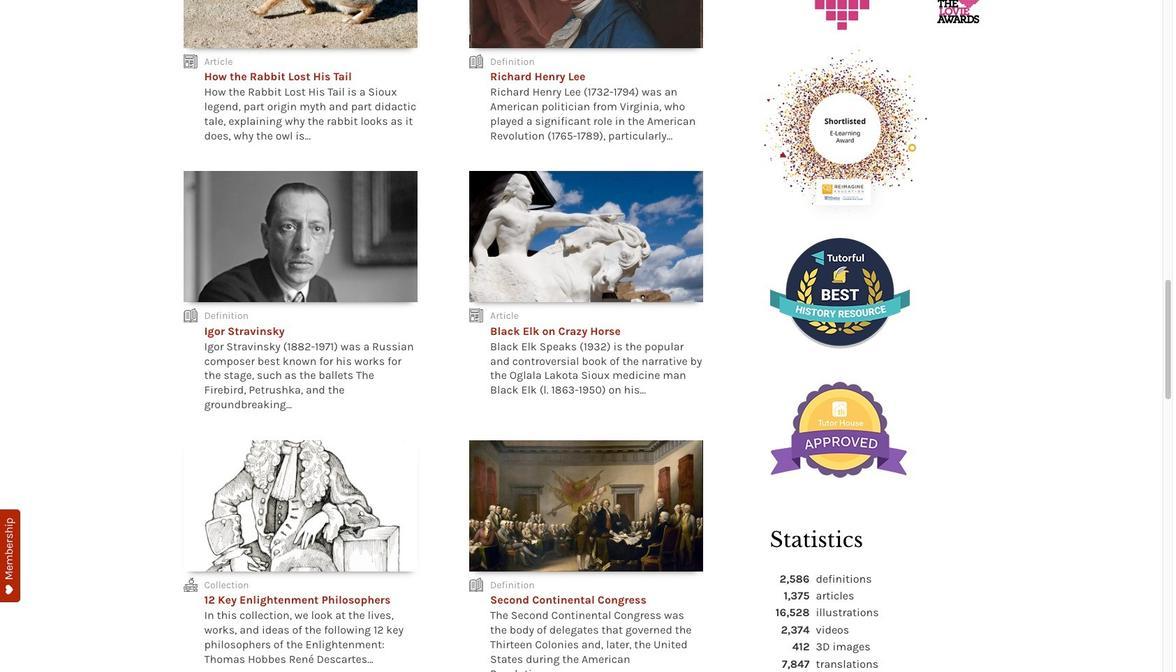 Task type: describe. For each thing, give the bounding box(es) containing it.
membership image
[[0, 510, 20, 603]]

black elk on crazy horse image
[[470, 171, 704, 303]]

lovie awards 2018 image
[[770, 0, 980, 30]]

how the rabbit lost his tail image
[[183, 0, 417, 48]]

tutorhouse approved image
[[770, 367, 910, 494]]

second continental congress image
[[470, 441, 704, 572]]

12 key enlightenment philosophers image
[[183, 441, 417, 572]]

richard henry lee image
[[470, 0, 704, 48]]



Task type: locate. For each thing, give the bounding box(es) containing it.
tutorial best history resources image
[[770, 238, 910, 350]]

reimagine education award shortlisted image
[[756, 47, 931, 222]]

igor stravinsky image
[[183, 171, 417, 303]]



Task type: vqa. For each thing, say whether or not it's contained in the screenshot.
Black Elk on Crazy Horse 'image'
yes



